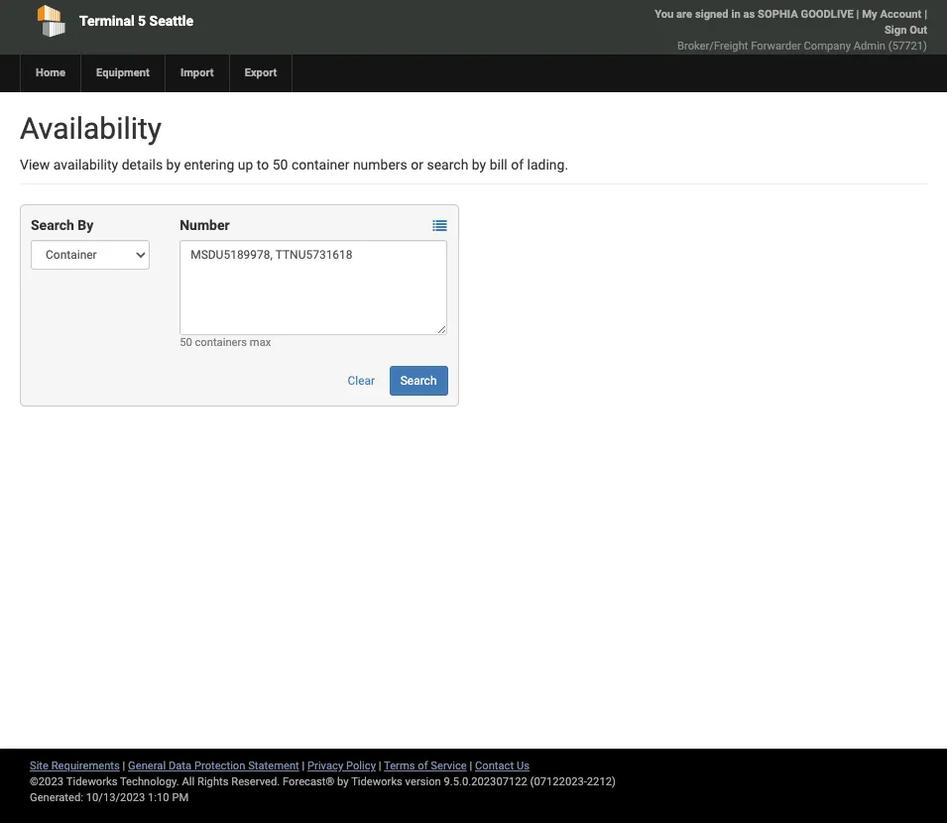 Task type: describe. For each thing, give the bounding box(es) containing it.
by
[[78, 217, 93, 233]]

50 containers max
[[180, 336, 271, 349]]

availability
[[20, 111, 162, 146]]

policy
[[346, 760, 376, 773]]

(07122023-
[[530, 775, 587, 788]]

forwarder
[[751, 40, 801, 53]]

equipment
[[96, 66, 150, 79]]

company
[[804, 40, 851, 53]]

protection
[[194, 760, 245, 773]]

numbers
[[353, 157, 407, 173]]

version
[[405, 775, 441, 788]]

sign
[[884, 24, 907, 37]]

import
[[180, 66, 214, 79]]

container
[[291, 157, 349, 173]]

1 horizontal spatial 50
[[272, 157, 288, 173]]

data
[[169, 760, 192, 773]]

contact us link
[[475, 760, 530, 773]]

of inside site requirements | general data protection statement | privacy policy | terms of service | contact us ©2023 tideworks technology. all rights reserved. forecast® by tideworks version 9.5.0.202307122 (07122023-2212) generated: 10/13/2023 1:10 pm
[[418, 760, 428, 773]]

home
[[36, 66, 65, 79]]

number
[[180, 217, 230, 233]]

bill
[[490, 157, 507, 173]]

clear button
[[337, 366, 386, 396]]

site requirements link
[[30, 760, 120, 773]]

tideworks
[[351, 775, 402, 788]]

privacy
[[307, 760, 343, 773]]

home link
[[20, 55, 80, 92]]

generated:
[[30, 791, 83, 804]]

lading.
[[527, 157, 568, 173]]

| up forecast® in the bottom left of the page
[[302, 760, 305, 773]]

account
[[880, 8, 922, 21]]

general
[[128, 760, 166, 773]]

1:10
[[148, 791, 169, 804]]

as
[[743, 8, 755, 21]]

terminal
[[79, 13, 134, 29]]

or
[[411, 157, 423, 173]]

you
[[655, 8, 674, 21]]

show list image
[[433, 219, 447, 233]]

goodlive
[[801, 8, 854, 21]]

my
[[862, 8, 877, 21]]

| up 9.5.0.202307122
[[470, 760, 472, 773]]

site
[[30, 760, 49, 773]]

clear
[[348, 374, 375, 388]]

admin
[[854, 40, 886, 53]]

terms
[[384, 760, 415, 773]]

you are signed in as sophia goodlive | my account | sign out broker/freight forwarder company admin (57721)
[[655, 8, 927, 53]]

up
[[238, 157, 253, 173]]

all
[[182, 775, 195, 788]]

sophia
[[758, 8, 798, 21]]

| up tideworks
[[379, 760, 381, 773]]

| up out
[[924, 8, 927, 21]]

availability
[[53, 157, 118, 173]]

entering
[[184, 157, 234, 173]]

rights
[[197, 775, 229, 788]]

general data protection statement link
[[128, 760, 299, 773]]

forecast®
[[283, 775, 334, 788]]

terms of service link
[[384, 760, 467, 773]]



Task type: locate. For each thing, give the bounding box(es) containing it.
2212)
[[587, 775, 616, 788]]

details
[[122, 157, 163, 173]]

signed
[[695, 8, 729, 21]]

search right clear
[[400, 374, 437, 388]]

requirements
[[51, 760, 120, 773]]

equipment link
[[80, 55, 164, 92]]

©2023 tideworks
[[30, 775, 117, 788]]

to
[[257, 157, 269, 173]]

search
[[427, 157, 468, 173]]

statement
[[248, 760, 299, 773]]

terminal 5 seattle
[[79, 13, 193, 29]]

|
[[856, 8, 859, 21], [924, 8, 927, 21], [123, 760, 125, 773], [302, 760, 305, 773], [379, 760, 381, 773], [470, 760, 472, 773]]

pm
[[172, 791, 189, 804]]

max
[[250, 336, 271, 349]]

search for search by
[[31, 217, 74, 233]]

Number text field
[[180, 240, 448, 335]]

privacy policy link
[[307, 760, 376, 773]]

seattle
[[149, 13, 193, 29]]

| left my
[[856, 8, 859, 21]]

search for search
[[400, 374, 437, 388]]

5
[[138, 13, 146, 29]]

(57721)
[[888, 40, 927, 53]]

50 left containers
[[180, 336, 192, 349]]

us
[[517, 760, 530, 773]]

reserved.
[[231, 775, 280, 788]]

0 vertical spatial search
[[31, 217, 74, 233]]

10/13/2023
[[86, 791, 145, 804]]

contact
[[475, 760, 514, 773]]

9.5.0.202307122
[[444, 775, 527, 788]]

0 vertical spatial 50
[[272, 157, 288, 173]]

search button
[[389, 366, 448, 396]]

export
[[245, 66, 277, 79]]

2 horizontal spatial by
[[472, 157, 486, 173]]

0 horizontal spatial of
[[418, 760, 428, 773]]

0 horizontal spatial by
[[166, 157, 181, 173]]

import link
[[164, 55, 229, 92]]

0 horizontal spatial 50
[[180, 336, 192, 349]]

out
[[910, 24, 927, 37]]

1 vertical spatial 50
[[180, 336, 192, 349]]

are
[[676, 8, 692, 21]]

by right details
[[166, 157, 181, 173]]

sign out link
[[884, 24, 927, 37]]

view availability details by entering up to 50 container numbers or search by bill of lading.
[[20, 157, 568, 173]]

0 vertical spatial of
[[511, 157, 524, 173]]

my account link
[[862, 8, 922, 21]]

1 horizontal spatial by
[[337, 775, 349, 788]]

of right bill
[[511, 157, 524, 173]]

by down privacy policy link
[[337, 775, 349, 788]]

in
[[731, 8, 740, 21]]

1 vertical spatial of
[[418, 760, 428, 773]]

1 horizontal spatial of
[[511, 157, 524, 173]]

50 right to
[[272, 157, 288, 173]]

terminal 5 seattle link
[[20, 0, 381, 42]]

site requirements | general data protection statement | privacy policy | terms of service | contact us ©2023 tideworks technology. all rights reserved. forecast® by tideworks version 9.5.0.202307122 (07122023-2212) generated: 10/13/2023 1:10 pm
[[30, 760, 616, 804]]

technology.
[[120, 775, 179, 788]]

search inside button
[[400, 374, 437, 388]]

1 horizontal spatial search
[[400, 374, 437, 388]]

of
[[511, 157, 524, 173], [418, 760, 428, 773]]

view
[[20, 157, 50, 173]]

containers
[[195, 336, 247, 349]]

of up version
[[418, 760, 428, 773]]

50
[[272, 157, 288, 173], [180, 336, 192, 349]]

export link
[[229, 55, 292, 92]]

| left the general
[[123, 760, 125, 773]]

by inside site requirements | general data protection statement | privacy policy | terms of service | contact us ©2023 tideworks technology. all rights reserved. forecast® by tideworks version 9.5.0.202307122 (07122023-2212) generated: 10/13/2023 1:10 pm
[[337, 775, 349, 788]]

search by
[[31, 217, 93, 233]]

0 horizontal spatial search
[[31, 217, 74, 233]]

broker/freight
[[677, 40, 748, 53]]

search left by
[[31, 217, 74, 233]]

by
[[166, 157, 181, 173], [472, 157, 486, 173], [337, 775, 349, 788]]

service
[[431, 760, 467, 773]]

by left bill
[[472, 157, 486, 173]]

search
[[31, 217, 74, 233], [400, 374, 437, 388]]

1 vertical spatial search
[[400, 374, 437, 388]]



Task type: vqa. For each thing, say whether or not it's contained in the screenshot.
or
yes



